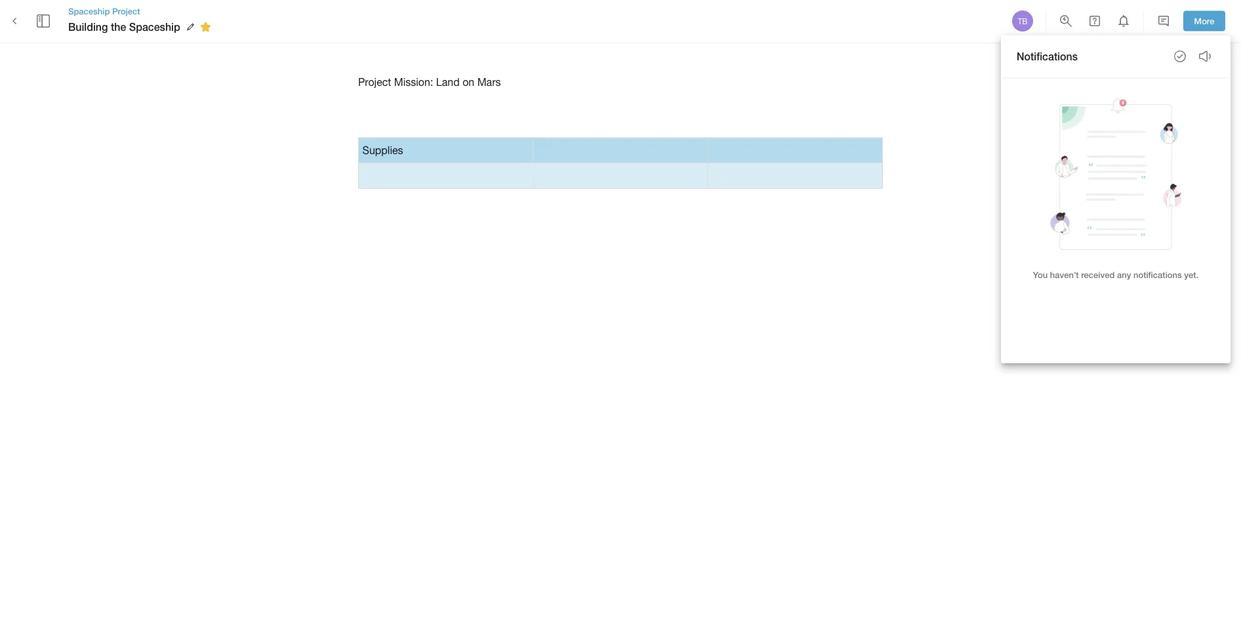 Task type: vqa. For each thing, say whether or not it's contained in the screenshot.
Workspace Notes Are Visible To All Members And Guests. text field
no



Task type: locate. For each thing, give the bounding box(es) containing it.
1 horizontal spatial project
[[358, 76, 391, 88]]

received
[[1082, 270, 1115, 280]]

project mission: land on mars
[[358, 76, 501, 88]]

1 horizontal spatial spaceship
[[129, 21, 180, 33]]

more
[[1195, 16, 1215, 26]]

spaceship down spaceship project link
[[129, 21, 180, 33]]

mission:
[[394, 76, 433, 88]]

0 vertical spatial spaceship
[[68, 6, 110, 16]]

spaceship project link
[[68, 5, 216, 17]]

0 vertical spatial project
[[112, 6, 140, 16]]

1 vertical spatial spaceship
[[129, 21, 180, 33]]

project
[[112, 6, 140, 16], [358, 76, 391, 88]]

spaceship
[[68, 6, 110, 16], [129, 21, 180, 33]]

tb button
[[1011, 9, 1036, 33]]

notifications
[[1017, 50, 1078, 63]]

more button
[[1184, 11, 1226, 31]]

project left mission:
[[358, 76, 391, 88]]

spaceship project
[[68, 6, 140, 16]]

project up building the spaceship
[[112, 6, 140, 16]]

spaceship up building
[[68, 6, 110, 16]]

0 horizontal spatial spaceship
[[68, 6, 110, 16]]

yet.
[[1185, 270, 1199, 280]]

you haven't received any notifications yet.
[[1034, 270, 1199, 280]]



Task type: describe. For each thing, give the bounding box(es) containing it.
mars
[[478, 76, 501, 88]]

building
[[68, 21, 108, 33]]

any
[[1118, 270, 1132, 280]]

tb
[[1018, 16, 1028, 26]]

land
[[436, 76, 460, 88]]

the
[[111, 21, 126, 33]]

notifications
[[1134, 270, 1182, 280]]

spaceship inside spaceship project link
[[68, 6, 110, 16]]

supplies
[[363, 144, 403, 156]]

haven't
[[1051, 270, 1079, 280]]

on
[[463, 76, 475, 88]]

0 horizontal spatial project
[[112, 6, 140, 16]]

building the spaceship
[[68, 21, 180, 33]]

you
[[1034, 270, 1048, 280]]

1 vertical spatial project
[[358, 76, 391, 88]]



